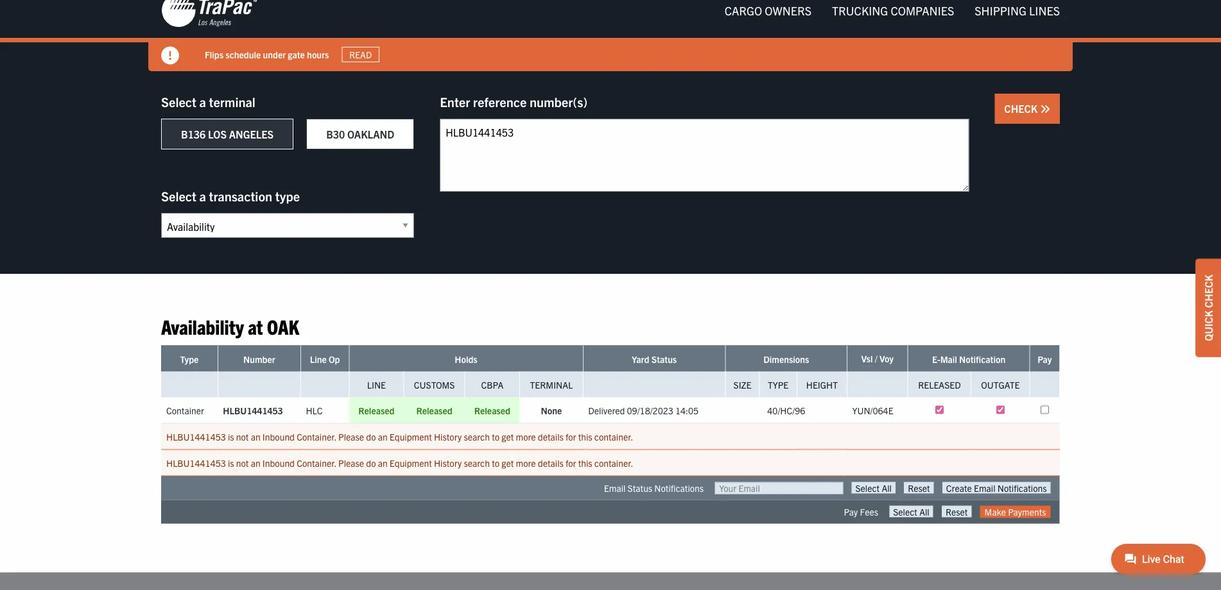 Task type: describe. For each thing, give the bounding box(es) containing it.
released down customs
[[416, 405, 452, 417]]

cbpa
[[481, 379, 504, 391]]

2 hlbu1441453 is not an inbound container. please do an equipment history search to get more details for this container. from the top
[[166, 458, 633, 469]]

trucking companies
[[832, 3, 954, 18]]

status for yard
[[652, 354, 677, 365]]

1 more from the top
[[516, 431, 536, 443]]

number(s)
[[530, 94, 588, 110]]

1 search from the top
[[464, 431, 490, 443]]

released down 'e-'
[[918, 379, 961, 391]]

outgate
[[981, 379, 1020, 391]]

los
[[208, 128, 227, 141]]

make payments
[[985, 507, 1046, 518]]

solid image inside check button
[[1040, 104, 1050, 115]]

yun/064e
[[852, 405, 894, 417]]

cargo
[[725, 3, 762, 18]]

a for transaction
[[199, 188, 206, 204]]

shipping lines link
[[965, 0, 1070, 24]]

schedule
[[226, 49, 261, 60]]

oak
[[267, 314, 299, 339]]

2 is from the top
[[228, 458, 234, 469]]

hours
[[307, 49, 329, 60]]

2 get from the top
[[502, 458, 514, 469]]

14:05
[[675, 405, 699, 417]]

2 not from the top
[[236, 458, 249, 469]]

none
[[541, 405, 562, 417]]

oakland
[[347, 128, 394, 141]]

yard status
[[632, 354, 677, 365]]

menu bar containing cargo owners
[[714, 0, 1070, 24]]

trucking
[[832, 3, 888, 18]]

1 equipment from the top
[[390, 431, 432, 443]]

line op
[[310, 354, 340, 365]]

2 history from the top
[[434, 458, 462, 469]]

terminal
[[209, 94, 255, 110]]

hlc
[[306, 405, 323, 417]]

cargo owners
[[725, 3, 812, 18]]

1 is from the top
[[228, 431, 234, 443]]

select for select a transaction type
[[161, 188, 196, 204]]

1 for from the top
[[566, 431, 576, 443]]

mail
[[941, 354, 957, 365]]

read link
[[342, 47, 379, 63]]

delivered 09/18/2023 14:05
[[588, 405, 699, 417]]

vsl
[[861, 353, 873, 365]]

line for line op
[[310, 354, 327, 365]]

availability at oak
[[161, 314, 299, 339]]

0 vertical spatial hlbu1441453
[[223, 405, 283, 417]]

height
[[806, 379, 838, 391]]

gate
[[288, 49, 305, 60]]

1 details from the top
[[538, 431, 564, 443]]

read
[[349, 49, 372, 61]]

quick check
[[1202, 275, 1215, 341]]

2 more from the top
[[516, 458, 536, 469]]

email
[[604, 483, 626, 494]]

delivered
[[588, 405, 625, 417]]

lines
[[1029, 3, 1060, 18]]

notifications
[[655, 483, 704, 494]]

make payments link
[[980, 507, 1051, 519]]

2 to from the top
[[492, 458, 500, 469]]

released right hlc
[[359, 405, 395, 417]]

2 container. from the top
[[594, 458, 633, 469]]

e-
[[932, 354, 941, 365]]

/
[[875, 353, 878, 365]]

1 to from the top
[[492, 431, 500, 443]]

40/hc/96
[[768, 405, 805, 417]]

2 for from the top
[[566, 458, 576, 469]]

container
[[166, 405, 204, 417]]

flips
[[205, 49, 223, 60]]

Your Email email field
[[715, 483, 843, 495]]

1 horizontal spatial type
[[768, 379, 789, 391]]



Task type: locate. For each thing, give the bounding box(es) containing it.
payments
[[1008, 507, 1046, 518]]

a for terminal
[[199, 94, 206, 110]]

a
[[199, 94, 206, 110], [199, 188, 206, 204]]

owners
[[765, 3, 812, 18]]

1 vertical spatial not
[[236, 458, 249, 469]]

please
[[338, 431, 364, 443], [338, 458, 364, 469]]

1 vertical spatial solid image
[[1040, 104, 1050, 115]]

footer
[[0, 573, 1221, 591]]

0 vertical spatial a
[[199, 94, 206, 110]]

customs
[[414, 379, 455, 391]]

notification
[[959, 354, 1006, 365]]

1 do from the top
[[366, 431, 376, 443]]

shipping
[[975, 3, 1027, 18]]

1 vertical spatial for
[[566, 458, 576, 469]]

b136
[[181, 128, 206, 141]]

2 select from the top
[[161, 188, 196, 204]]

1 vertical spatial more
[[516, 458, 536, 469]]

select up the b136
[[161, 94, 196, 110]]

2 container. from the top
[[297, 458, 336, 469]]

1 vertical spatial hlbu1441453 is not an inbound container. please do an equipment history search to get more details for this container.
[[166, 458, 633, 469]]

select for select a terminal
[[161, 94, 196, 110]]

check button
[[995, 94, 1060, 124]]

0 vertical spatial search
[[464, 431, 490, 443]]

quick check link
[[1196, 259, 1221, 358]]

b30 oakland
[[326, 128, 394, 141]]

None checkbox
[[996, 406, 1005, 415], [1041, 406, 1049, 415], [996, 406, 1005, 415], [1041, 406, 1049, 415]]

0 vertical spatial check
[[1004, 102, 1040, 115]]

number
[[243, 354, 275, 365]]

container. up email
[[594, 458, 633, 469]]

1 please from the top
[[338, 431, 364, 443]]

fees
[[860, 507, 878, 518]]

container.
[[297, 431, 336, 443], [297, 458, 336, 469]]

1 hlbu1441453 is not an inbound container. please do an equipment history search to get more details for this container. from the top
[[166, 431, 633, 443]]

1 vertical spatial a
[[199, 188, 206, 204]]

yard
[[632, 354, 649, 365]]

1 vertical spatial please
[[338, 458, 364, 469]]

0 vertical spatial more
[[516, 431, 536, 443]]

line
[[310, 354, 327, 365], [367, 379, 386, 391]]

1 vertical spatial details
[[538, 458, 564, 469]]

None button
[[852, 483, 896, 494], [904, 483, 934, 494], [942, 483, 1051, 494], [890, 507, 933, 518], [942, 507, 972, 518], [852, 483, 896, 494], [904, 483, 934, 494], [942, 483, 1051, 494], [890, 507, 933, 518], [942, 507, 972, 518]]

1 horizontal spatial pay
[[1038, 354, 1052, 365]]

Enter reference number(s) text field
[[440, 119, 969, 192]]

voy
[[880, 353, 894, 365]]

pay fees
[[844, 507, 878, 518]]

1 vertical spatial container.
[[594, 458, 633, 469]]

1 this from the top
[[578, 431, 592, 443]]

released
[[918, 379, 961, 391], [359, 405, 395, 417], [416, 405, 452, 417], [474, 405, 510, 417]]

0 vertical spatial is
[[228, 431, 234, 443]]

shipping lines
[[975, 3, 1060, 18]]

get
[[502, 431, 514, 443], [502, 458, 514, 469]]

0 vertical spatial status
[[652, 354, 677, 365]]

1 vertical spatial hlbu1441453
[[166, 431, 226, 443]]

0 vertical spatial pay
[[1038, 354, 1052, 365]]

2 please from the top
[[338, 458, 364, 469]]

this
[[578, 431, 592, 443], [578, 458, 592, 469]]

make
[[985, 507, 1006, 518]]

1 vertical spatial container.
[[297, 458, 336, 469]]

2 do from the top
[[366, 458, 376, 469]]

1 horizontal spatial solid image
[[1040, 104, 1050, 115]]

history
[[434, 431, 462, 443], [434, 458, 462, 469]]

0 vertical spatial get
[[502, 431, 514, 443]]

type
[[275, 188, 300, 204]]

0 vertical spatial for
[[566, 431, 576, 443]]

1 vertical spatial inbound
[[263, 458, 295, 469]]

check inside button
[[1004, 102, 1040, 115]]

None checkbox
[[935, 406, 944, 415]]

enter
[[440, 94, 470, 110]]

size
[[734, 379, 752, 391]]

0 vertical spatial select
[[161, 94, 196, 110]]

0 horizontal spatial type
[[180, 354, 199, 365]]

availability
[[161, 314, 244, 339]]

companies
[[891, 3, 954, 18]]

1 not from the top
[[236, 431, 249, 443]]

0 vertical spatial do
[[366, 431, 376, 443]]

2 a from the top
[[199, 188, 206, 204]]

1 vertical spatial type
[[768, 379, 789, 391]]

pay right the notification
[[1038, 354, 1052, 365]]

vsl / voy
[[861, 353, 894, 365]]

2 inbound from the top
[[263, 458, 295, 469]]

0 vertical spatial not
[[236, 431, 249, 443]]

quick
[[1202, 311, 1215, 341]]

b136 los angeles
[[181, 128, 274, 141]]

1 inbound from the top
[[263, 431, 295, 443]]

for
[[566, 431, 576, 443], [566, 458, 576, 469]]

1 vertical spatial history
[[434, 458, 462, 469]]

0 vertical spatial please
[[338, 431, 364, 443]]

equipment
[[390, 431, 432, 443], [390, 458, 432, 469]]

0 horizontal spatial pay
[[844, 507, 858, 518]]

type down dimensions
[[768, 379, 789, 391]]

trucking companies link
[[822, 0, 965, 24]]

2 search from the top
[[464, 458, 490, 469]]

do
[[366, 431, 376, 443], [366, 458, 376, 469]]

under
[[263, 49, 286, 60]]

select a transaction type
[[161, 188, 300, 204]]

2 details from the top
[[538, 458, 564, 469]]

e-mail notification
[[932, 354, 1006, 365]]

1 container. from the top
[[594, 431, 633, 443]]

email status notifications
[[604, 483, 704, 494]]

select a terminal
[[161, 94, 255, 110]]

0 vertical spatial type
[[180, 354, 199, 365]]

type
[[180, 354, 199, 365], [768, 379, 789, 391]]

2 vertical spatial hlbu1441453
[[166, 458, 226, 469]]

dimensions
[[764, 354, 809, 365]]

transaction
[[209, 188, 272, 204]]

1 vertical spatial pay
[[844, 507, 858, 518]]

reference
[[473, 94, 527, 110]]

1 horizontal spatial check
[[1202, 275, 1215, 308]]

hlbu1441453
[[223, 405, 283, 417], [166, 431, 226, 443], [166, 458, 226, 469]]

type down availability
[[180, 354, 199, 365]]

solid image
[[161, 47, 179, 65], [1040, 104, 1050, 115]]

09/18/2023
[[627, 405, 673, 417]]

1 vertical spatial check
[[1202, 275, 1215, 308]]

0 vertical spatial equipment
[[390, 431, 432, 443]]

1 vertical spatial this
[[578, 458, 592, 469]]

2 equipment from the top
[[390, 458, 432, 469]]

los angeles image
[[161, 0, 257, 29]]

1 horizontal spatial line
[[367, 379, 386, 391]]

holds
[[455, 354, 478, 365]]

pay for pay
[[1038, 354, 1052, 365]]

cargo owners link
[[714, 0, 822, 24]]

b30
[[326, 128, 345, 141]]

banner containing cargo owners
[[0, 0, 1221, 72]]

select
[[161, 94, 196, 110], [161, 188, 196, 204]]

1 select from the top
[[161, 94, 196, 110]]

at
[[248, 314, 263, 339]]

banner
[[0, 0, 1221, 72]]

0 horizontal spatial line
[[310, 354, 327, 365]]

0 horizontal spatial check
[[1004, 102, 1040, 115]]

details
[[538, 431, 564, 443], [538, 458, 564, 469]]

1 vertical spatial status
[[628, 483, 652, 494]]

more
[[516, 431, 536, 443], [516, 458, 536, 469]]

0 vertical spatial container.
[[297, 431, 336, 443]]

1 container. from the top
[[297, 431, 336, 443]]

1 a from the top
[[199, 94, 206, 110]]

pay left fees
[[844, 507, 858, 518]]

enter reference number(s)
[[440, 94, 588, 110]]

1 get from the top
[[502, 431, 514, 443]]

inbound
[[263, 431, 295, 443], [263, 458, 295, 469]]

pay for pay fees
[[844, 507, 858, 518]]

1 vertical spatial is
[[228, 458, 234, 469]]

status
[[652, 354, 677, 365], [628, 483, 652, 494]]

terminal
[[530, 379, 573, 391]]

1 vertical spatial equipment
[[390, 458, 432, 469]]

0 vertical spatial line
[[310, 354, 327, 365]]

1 vertical spatial do
[[366, 458, 376, 469]]

1 vertical spatial to
[[492, 458, 500, 469]]

line left customs
[[367, 379, 386, 391]]

is
[[228, 431, 234, 443], [228, 458, 234, 469]]

pay
[[1038, 354, 1052, 365], [844, 507, 858, 518]]

line for line
[[367, 379, 386, 391]]

line left op
[[310, 354, 327, 365]]

a left terminal
[[199, 94, 206, 110]]

0 vertical spatial details
[[538, 431, 564, 443]]

status for email
[[628, 483, 652, 494]]

1 vertical spatial search
[[464, 458, 490, 469]]

0 vertical spatial hlbu1441453 is not an inbound container. please do an equipment history search to get more details for this container.
[[166, 431, 633, 443]]

status right the yard on the bottom right
[[652, 354, 677, 365]]

op
[[329, 354, 340, 365]]

released down cbpa
[[474, 405, 510, 417]]

2 this from the top
[[578, 458, 592, 469]]

1 vertical spatial get
[[502, 458, 514, 469]]

menu bar
[[714, 0, 1070, 24]]

0 vertical spatial history
[[434, 431, 462, 443]]

0 vertical spatial inbound
[[263, 431, 295, 443]]

select left the "transaction"
[[161, 188, 196, 204]]

search
[[464, 431, 490, 443], [464, 458, 490, 469]]

0 vertical spatial to
[[492, 431, 500, 443]]

1 vertical spatial line
[[367, 379, 386, 391]]

0 vertical spatial this
[[578, 431, 592, 443]]

1 vertical spatial select
[[161, 188, 196, 204]]

not
[[236, 431, 249, 443], [236, 458, 249, 469]]

status right email
[[628, 483, 652, 494]]

1 history from the top
[[434, 431, 462, 443]]

0 vertical spatial solid image
[[161, 47, 179, 65]]

0 horizontal spatial solid image
[[161, 47, 179, 65]]

flips schedule under gate hours
[[205, 49, 329, 60]]

a left the "transaction"
[[199, 188, 206, 204]]

angeles
[[229, 128, 274, 141]]

container. down the delivered
[[594, 431, 633, 443]]

hlbu1441453 is not an inbound container. please do an equipment history search to get more details for this container.
[[166, 431, 633, 443], [166, 458, 633, 469]]

0 vertical spatial container.
[[594, 431, 633, 443]]

an
[[251, 431, 260, 443], [378, 431, 388, 443], [251, 458, 260, 469], [378, 458, 388, 469]]



Task type: vqa. For each thing, say whether or not it's contained in the screenshot.
Cargo
yes



